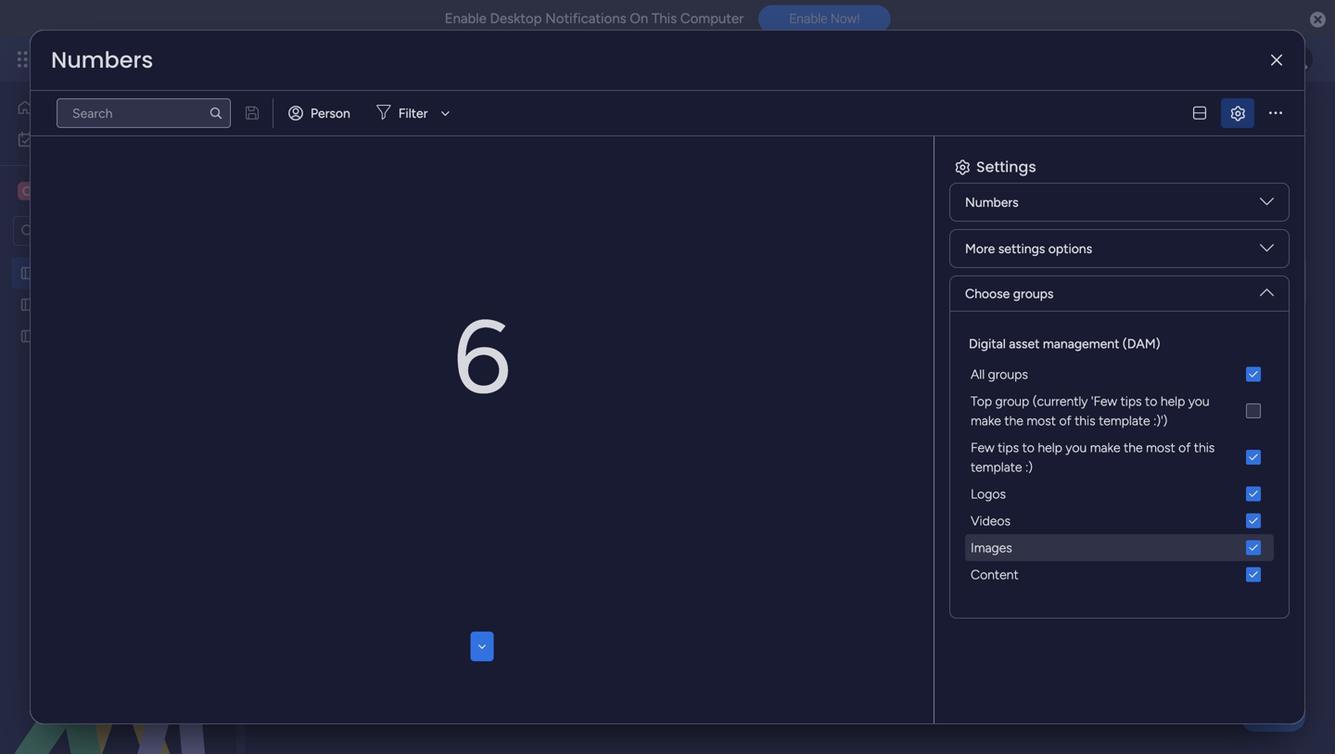 Task type: vqa. For each thing, say whether or not it's contained in the screenshot.
the topmost Digital asset management (DAM)
yes



Task type: locate. For each thing, give the bounding box(es) containing it.
option
[[0, 256, 237, 260]]

management inside heading
[[1043, 336, 1120, 352]]

most
[[1027, 413, 1056, 428], [1146, 440, 1176, 455]]

1 vertical spatial (dam)
[[1123, 336, 1161, 352]]

2 vertical spatial management
[[1043, 336, 1120, 352]]

numbers down settings
[[965, 194, 1019, 210]]

enable inside button
[[789, 11, 828, 26]]

1 horizontal spatial management
[[424, 97, 576, 128]]

groups down more settings options
[[1013, 286, 1054, 301]]

numbers
[[51, 45, 153, 76], [965, 194, 1019, 210]]

digital asset management (dam) element containing top group (currently 'few tips to help you make the most of this template :)')
[[965, 388, 1274, 434]]

most down :)')
[[1146, 440, 1176, 455]]

0 vertical spatial you
[[1189, 393, 1210, 409]]

invite / 1 button
[[1179, 96, 1271, 126]]

the up logos option
[[1124, 440, 1143, 455]]

work
[[150, 49, 183, 70], [64, 131, 92, 147]]

0 vertical spatial (dam)
[[581, 97, 652, 128]]

asset
[[361, 97, 419, 128], [1009, 336, 1040, 352]]

enable for enable now!
[[789, 11, 828, 26]]

digital asset management (dam) element
[[965, 361, 1274, 388], [965, 388, 1274, 434]]

0 horizontal spatial the
[[1005, 413, 1024, 428]]

1 vertical spatial you
[[1066, 440, 1087, 455]]

/
[[1249, 103, 1254, 119]]

0 vertical spatial tips
[[1121, 393, 1142, 409]]

settings
[[999, 241, 1046, 256]]

0 vertical spatial digital
[[287, 97, 355, 128]]

1 horizontal spatial of
[[1179, 440, 1191, 455]]

1 horizontal spatial the
[[1124, 440, 1143, 455]]

1 vertical spatial make
[[1090, 440, 1121, 455]]

on
[[630, 10, 649, 27]]

help inside few tips to help you make the most of this template :)
[[1038, 440, 1063, 455]]

'few
[[1092, 393, 1118, 409]]

make down top group (currently 'few tips to help you make the most of this template :)')
[[1090, 440, 1121, 455]]

0 vertical spatial groups
[[1013, 286, 1054, 301]]

0 vertical spatial management
[[187, 49, 288, 70]]

invite / 1
[[1213, 103, 1262, 119]]

1 vertical spatial management
[[424, 97, 576, 128]]

groups
[[1013, 286, 1054, 301], [988, 366, 1028, 382]]

0 vertical spatial to
[[1145, 393, 1158, 409]]

0 vertical spatial digital asset management (dam)
[[287, 97, 652, 128]]

this inside top group (currently 'few tips to help you make the most of this template :)')
[[1075, 413, 1096, 428]]

0 horizontal spatial (dam)
[[581, 97, 652, 128]]

1 horizontal spatial digital asset management (dam)
[[969, 336, 1161, 352]]

0 vertical spatial help
[[1161, 393, 1186, 409]]

template inside few tips to help you make the most of this template :)
[[971, 459, 1023, 475]]

asset up all groups at the right of the page
[[1009, 336, 1040, 352]]

1 vertical spatial tips
[[998, 440, 1019, 455]]

1 digital asset management (dam) element from the top
[[965, 361, 1274, 388]]

1 horizontal spatial you
[[1189, 393, 1210, 409]]

the
[[1005, 413, 1024, 428], [1124, 440, 1143, 455]]

of down (currently
[[1060, 413, 1072, 428]]

1 dapulse dropdown down arrow image from the top
[[1260, 241, 1274, 262]]

enable left "now!"
[[789, 11, 828, 26]]

logos option
[[965, 480, 1274, 507]]

0 horizontal spatial most
[[1027, 413, 1056, 428]]

1 horizontal spatial numbers
[[965, 194, 1019, 210]]

this
[[1075, 413, 1096, 428], [1194, 440, 1215, 455]]

template down few on the right bottom of the page
[[971, 459, 1023, 475]]

of
[[1060, 413, 1072, 428], [1179, 440, 1191, 455]]

digital asset management (dam) element up 'few
[[965, 361, 1274, 388]]

1 vertical spatial asset
[[1009, 336, 1040, 352]]

0 vertical spatial the
[[1005, 413, 1024, 428]]

asset inside "field"
[[361, 97, 419, 128]]

desktop
[[490, 10, 542, 27]]

help up :)')
[[1161, 393, 1186, 409]]

0 horizontal spatial digital
[[287, 97, 355, 128]]

monday
[[83, 49, 146, 70]]

1 horizontal spatial digital
[[969, 336, 1006, 352]]

0 horizontal spatial help
[[1038, 440, 1063, 455]]

digital
[[287, 97, 355, 128], [969, 336, 1006, 352]]

1
[[1257, 103, 1262, 119]]

most down (currently
[[1027, 413, 1056, 428]]

public board image up public board image
[[19, 264, 37, 282]]

help down (currently
[[1038, 440, 1063, 455]]

0 vertical spatial make
[[971, 413, 1002, 428]]

0 vertical spatial of
[[1060, 413, 1072, 428]]

1 vertical spatial of
[[1179, 440, 1191, 455]]

1 vertical spatial help
[[1038, 440, 1063, 455]]

1 horizontal spatial (dam)
[[1123, 336, 1161, 352]]

digital up all
[[969, 336, 1006, 352]]

dapulse dropdown down arrow image
[[1260, 241, 1274, 262], [1260, 278, 1274, 299]]

filter
[[399, 105, 428, 121]]

tips inside top group (currently 'few tips to help you make the most of this template :)')
[[1121, 393, 1142, 409]]

1 horizontal spatial help
[[1161, 393, 1186, 409]]

dapulse close image
[[1311, 11, 1326, 30]]

0 vertical spatial template
[[1099, 413, 1151, 428]]

2 digital asset management (dam) group from the top
[[965, 434, 1274, 588]]

person
[[311, 105, 350, 121]]

0 horizontal spatial work
[[64, 131, 92, 147]]

0 horizontal spatial make
[[971, 413, 1002, 428]]

tips
[[1121, 393, 1142, 409], [998, 440, 1019, 455]]

work right my
[[64, 131, 92, 147]]

choose groups
[[965, 286, 1054, 301]]

template down 'few
[[1099, 413, 1151, 428]]

1 horizontal spatial enable
[[789, 11, 828, 26]]

0 vertical spatial most
[[1027, 413, 1056, 428]]

0 horizontal spatial of
[[1060, 413, 1072, 428]]

1 vertical spatial work
[[64, 131, 92, 147]]

2 public board image from the top
[[19, 327, 37, 345]]

Filter dashboard by text search field
[[57, 98, 231, 128]]

this
[[652, 10, 677, 27]]

2 enable from the left
[[789, 11, 828, 26]]

person button
[[281, 98, 362, 128]]

to up :)')
[[1145, 393, 1158, 409]]

tips right few on the right bottom of the page
[[998, 440, 1019, 455]]

0 horizontal spatial asset
[[361, 97, 419, 128]]

1 horizontal spatial work
[[150, 49, 183, 70]]

make inside few tips to help you make the most of this template :)
[[1090, 440, 1121, 455]]

1 horizontal spatial tips
[[1121, 393, 1142, 409]]

1 vertical spatial to
[[1023, 440, 1035, 455]]

numbers up "home" option at top
[[51, 45, 153, 76]]

filter button
[[369, 98, 457, 128]]

1 horizontal spatial this
[[1194, 440, 1215, 455]]

few tips to help you make the most of this template :)
[[971, 440, 1215, 475]]

work right monday
[[150, 49, 183, 70]]

0 horizontal spatial enable
[[445, 10, 487, 27]]

of up logos option
[[1179, 440, 1191, 455]]

to inside few tips to help you make the most of this template :)
[[1023, 440, 1035, 455]]

groups up group
[[988, 366, 1028, 382]]

0 vertical spatial public board image
[[19, 264, 37, 282]]

0 horizontal spatial digital asset management (dam)
[[287, 97, 652, 128]]

digital asset management (dam) group containing few tips to help you make the most of this template :)
[[965, 434, 1274, 588]]

1 enable from the left
[[445, 10, 487, 27]]

1 horizontal spatial make
[[1090, 440, 1121, 455]]

make
[[971, 413, 1002, 428], [1090, 440, 1121, 455]]

digital asset management (dam) element up few tips to help you make the most of this template :)
[[965, 388, 1274, 434]]

2 horizontal spatial management
[[1043, 336, 1120, 352]]

dapulse dropdown down arrow image for more settings options
[[1260, 241, 1274, 262]]

1 digital asset management (dam) group from the top
[[965, 334, 1274, 588]]

of inside top group (currently 'few tips to help you make the most of this template :)')
[[1060, 413, 1072, 428]]

enable
[[445, 10, 487, 27], [789, 11, 828, 26]]

you
[[1189, 393, 1210, 409], [1066, 440, 1087, 455]]

c
[[22, 183, 32, 199]]

0 horizontal spatial template
[[971, 459, 1023, 475]]

to up :) at the bottom right of page
[[1023, 440, 1035, 455]]

(currently
[[1033, 393, 1088, 409]]

0 horizontal spatial this
[[1075, 413, 1096, 428]]

the down group
[[1005, 413, 1024, 428]]

None search field
[[57, 98, 231, 128]]

home link
[[11, 93, 225, 122]]

enable now! button
[[759, 5, 891, 33]]

list box
[[0, 254, 237, 602]]

0 horizontal spatial management
[[187, 49, 288, 70]]

john smith image
[[1284, 45, 1313, 74]]

asset left arrow down icon
[[361, 97, 419, 128]]

arrow down image
[[434, 102, 457, 124]]

0 horizontal spatial tips
[[998, 440, 1019, 455]]

1 vertical spatial template
[[971, 459, 1023, 475]]

enable for enable desktop notifications on this computer
[[445, 10, 487, 27]]

2 digital asset management (dam) element from the top
[[965, 388, 1274, 434]]

1 vertical spatial the
[[1124, 440, 1143, 455]]

invite
[[1213, 103, 1245, 119]]

1 horizontal spatial to
[[1145, 393, 1158, 409]]

v2 split view image
[[1194, 106, 1207, 120]]

digital asset management (dam) group
[[965, 334, 1274, 588], [965, 434, 1274, 588]]

1 vertical spatial groups
[[988, 366, 1028, 382]]

to
[[1145, 393, 1158, 409], [1023, 440, 1035, 455]]

1 vertical spatial this
[[1194, 440, 1215, 455]]

0 vertical spatial work
[[150, 49, 183, 70]]

this inside few tips to help you make the most of this template :)
[[1194, 440, 1215, 455]]

help
[[1161, 393, 1186, 409], [1038, 440, 1063, 455]]

public board image
[[19, 264, 37, 282], [19, 327, 37, 345]]

make down the top on the right
[[971, 413, 1002, 428]]

0 horizontal spatial you
[[1066, 440, 1087, 455]]

all groups
[[971, 366, 1028, 382]]

0 vertical spatial numbers
[[51, 45, 153, 76]]

work inside option
[[64, 131, 92, 147]]

2 dapulse dropdown down arrow image from the top
[[1260, 278, 1274, 299]]

management
[[187, 49, 288, 70], [424, 97, 576, 128], [1043, 336, 1120, 352]]

template
[[1099, 413, 1151, 428], [971, 459, 1023, 475]]

tips right 'few
[[1121, 393, 1142, 409]]

0 horizontal spatial to
[[1023, 440, 1035, 455]]

1 horizontal spatial asset
[[1009, 336, 1040, 352]]

videos
[[971, 513, 1011, 529]]

0 vertical spatial this
[[1075, 413, 1096, 428]]

1 public board image from the top
[[19, 264, 37, 282]]

1 vertical spatial most
[[1146, 440, 1176, 455]]

1 vertical spatial dapulse dropdown down arrow image
[[1260, 278, 1274, 299]]

digital asset management (dam)
[[287, 97, 652, 128], [969, 336, 1161, 352]]

1 vertical spatial public board image
[[19, 327, 37, 345]]

0 vertical spatial asset
[[361, 97, 419, 128]]

digital left filter popup button
[[287, 97, 355, 128]]

dapulse dropdown down arrow image
[[1260, 195, 1274, 216]]

enable left "desktop"
[[445, 10, 487, 27]]

1 horizontal spatial most
[[1146, 440, 1176, 455]]

1 vertical spatial digital
[[969, 336, 1006, 352]]

groups inside digital asset management (dam) element
[[988, 366, 1028, 382]]

(dam)
[[581, 97, 652, 128], [1123, 336, 1161, 352]]

1 horizontal spatial template
[[1099, 413, 1151, 428]]

public board image down public board image
[[19, 327, 37, 345]]

home
[[41, 100, 76, 115]]

0 vertical spatial dapulse dropdown down arrow image
[[1260, 241, 1274, 262]]



Task type: describe. For each thing, give the bounding box(es) containing it.
few tips to help you make the most of this template :) option
[[965, 434, 1274, 480]]

the inside few tips to help you make the most of this template :)
[[1124, 440, 1143, 455]]

dapulse x slim image
[[1272, 54, 1283, 67]]

monday work management
[[83, 49, 288, 70]]

most inside few tips to help you make the most of this template :)
[[1146, 440, 1176, 455]]

(dam) inside heading
[[1123, 336, 1161, 352]]

logos
[[971, 486, 1006, 502]]

digital asset management (dam) inside "field"
[[287, 97, 652, 128]]

help button
[[1241, 701, 1306, 732]]

1 vertical spatial numbers
[[965, 194, 1019, 210]]

groups for all groups
[[988, 366, 1028, 382]]

make inside top group (currently 'few tips to help you make the most of this template :)')
[[971, 413, 1002, 428]]

home option
[[11, 93, 225, 122]]

digital asset management (dam) heading
[[969, 334, 1161, 353]]

asset inside heading
[[1009, 336, 1040, 352]]

lottie animation element
[[0, 567, 237, 754]]

the inside top group (currently 'few tips to help you make the most of this template :)')
[[1005, 413, 1024, 428]]

Digital asset management (DAM) field
[[282, 97, 652, 129]]

top group (currently 'few tips to help you make the most of this template :)')
[[971, 393, 1210, 428]]

6
[[453, 295, 511, 418]]

:)')
[[1154, 413, 1168, 428]]

:)
[[1026, 459, 1033, 475]]

groups for choose groups
[[1013, 286, 1054, 301]]

digital inside digital asset management (dam) "field"
[[287, 97, 355, 128]]

images
[[971, 540, 1013, 556]]

my work option
[[11, 124, 225, 154]]

enable desktop notifications on this computer
[[445, 10, 744, 27]]

c button
[[13, 175, 181, 207]]

choose
[[965, 286, 1010, 301]]

(dam) inside "field"
[[581, 97, 652, 128]]

more
[[965, 241, 995, 256]]

group
[[996, 393, 1030, 409]]

public board image
[[19, 296, 37, 313]]

all
[[971, 366, 985, 382]]

my work link
[[11, 124, 225, 154]]

of inside few tips to help you make the most of this template :)
[[1179, 440, 1191, 455]]

content option
[[965, 561, 1274, 588]]

settings
[[977, 156, 1037, 177]]

notifications
[[545, 10, 627, 27]]

template inside top group (currently 'few tips to help you make the most of this template :)')
[[1099, 413, 1151, 428]]

more dots image
[[1270, 106, 1283, 120]]

workspace image
[[18, 181, 36, 201]]

options
[[1049, 241, 1093, 256]]

0 horizontal spatial numbers
[[51, 45, 153, 76]]

now!
[[831, 11, 860, 26]]

tips inside few tips to help you make the most of this template :)
[[998, 440, 1019, 455]]

lottie animation image
[[0, 567, 237, 754]]

my work
[[43, 131, 92, 147]]

work for monday
[[150, 49, 183, 70]]

work for my
[[64, 131, 92, 147]]

content
[[971, 567, 1019, 582]]

Numbers field
[[46, 45, 158, 76]]

angle down image
[[478, 640, 486, 653]]

digital asset management (dam) group containing digital asset management (dam)
[[965, 334, 1274, 588]]

my
[[43, 131, 60, 147]]

you inside top group (currently 'few tips to help you make the most of this template :)')
[[1189, 393, 1210, 409]]

management inside "field"
[[424, 97, 576, 128]]

digital inside digital asset management (dam) heading
[[969, 336, 1006, 352]]

most inside top group (currently 'few tips to help you make the most of this template :)')
[[1027, 413, 1056, 428]]

help inside top group (currently 'few tips to help you make the most of this template :)')
[[1161, 393, 1186, 409]]

computer
[[681, 10, 744, 27]]

top
[[971, 393, 992, 409]]

videos option
[[965, 507, 1274, 534]]

select product image
[[17, 50, 35, 69]]

you inside few tips to help you make the most of this template :)
[[1066, 440, 1087, 455]]

enable now!
[[789, 11, 860, 26]]

more settings options
[[965, 241, 1093, 256]]

help
[[1257, 707, 1290, 726]]

images option
[[965, 534, 1274, 561]]

1 vertical spatial digital asset management (dam)
[[969, 336, 1161, 352]]

few
[[971, 440, 995, 455]]

search image
[[209, 106, 224, 121]]

dapulse dropdown down arrow image for choose groups
[[1260, 278, 1274, 299]]

to inside top group (currently 'few tips to help you make the most of this template :)')
[[1145, 393, 1158, 409]]

digital asset management (dam) element containing all groups
[[965, 361, 1274, 388]]



